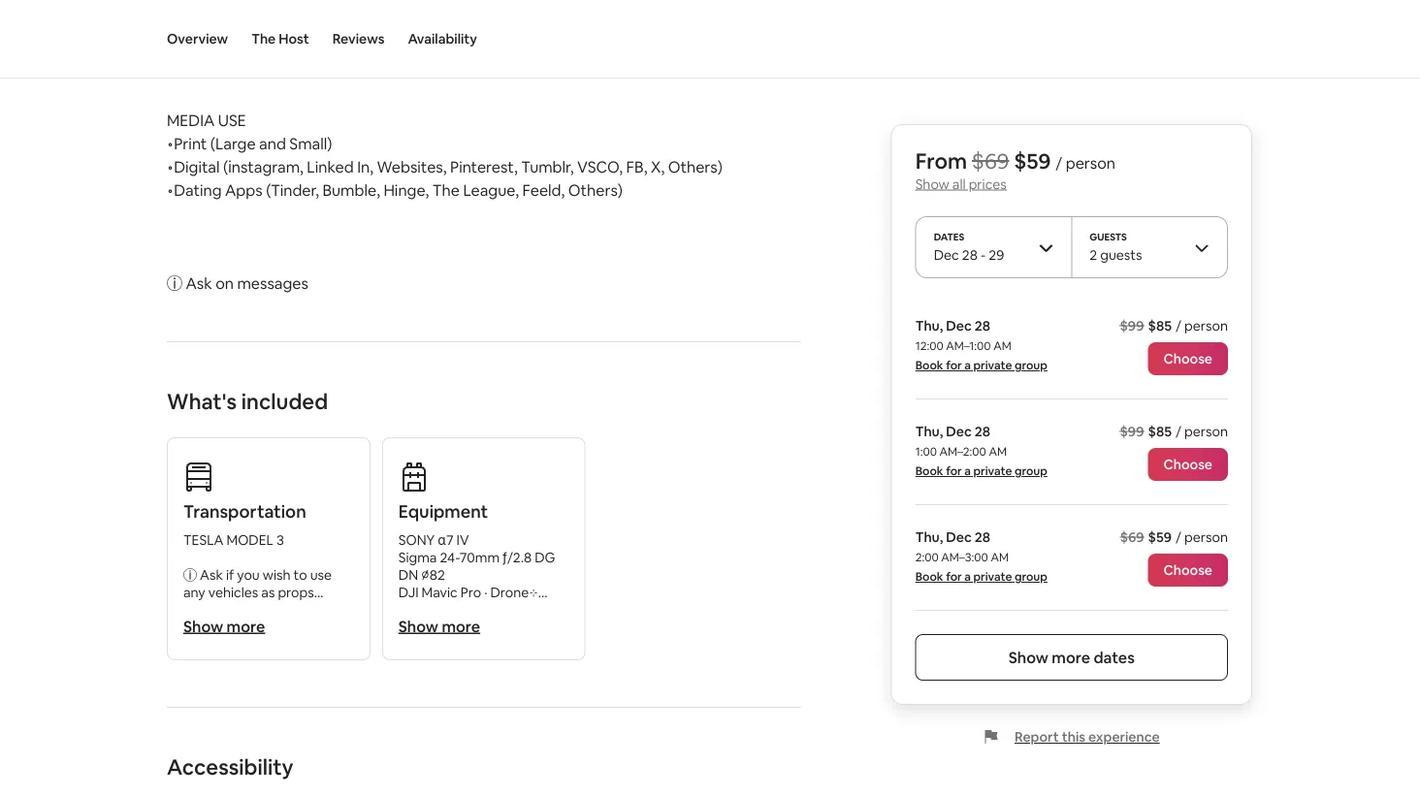Task type: vqa. For each thing, say whether or not it's contained in the screenshot.
the Dec in the 'Thu, Dec 28 1:00 AM–2:00 AM Book for a private group'
yes



Task type: locate. For each thing, give the bounding box(es) containing it.
book inside thu, dec 28 1:00 am–2:00 am book for a private group
[[916, 464, 944, 479]]

others) right the x,
[[668, 157, 723, 177]]

0 vertical spatial am
[[994, 339, 1012, 354]]

show more down vehicles
[[183, 617, 265, 637]]

2 book from the top
[[916, 464, 944, 479]]

the host button
[[251, 0, 309, 78]]

on
[[216, 273, 234, 293]]

private inside thu, dec 28 12:00 am–1:00 am book for a private group
[[974, 358, 1012, 373]]

1 vertical spatial am
[[989, 444, 1007, 459]]

am right am–2:00
[[989, 444, 1007, 459]]

◦dating
[[167, 180, 222, 200]]

guests
[[1101, 246, 1143, 264]]

a for thu, dec 28 2:00 am–3:00 am book for a private group
[[965, 570, 971, 585]]

thu, inside thu, dec 28 2:00 am–3:00 am book for a private group
[[916, 529, 943, 546]]

am right am–1:00
[[994, 339, 1012, 354]]

the right hinge,
[[433, 180, 460, 200]]

1 show more from the left
[[183, 617, 265, 637]]

1 vertical spatial book
[[916, 464, 944, 479]]

more down vehicles
[[227, 617, 265, 637]]

dec down dates
[[934, 246, 959, 264]]

28 up am–3:00
[[975, 529, 991, 546]]

in,
[[357, 157, 374, 177]]

1 vertical spatial $85
[[1148, 423, 1172, 441]]

1 $99 $85 / person from the top
[[1120, 317, 1228, 335]]

a for thu, dec 28 1:00 am–2:00 am book for a private group
[[965, 464, 971, 479]]

0 vertical spatial ask
[[186, 273, 212, 293]]

1 vertical spatial for
[[946, 464, 962, 479]]

0 horizontal spatial $69
[[972, 147, 1010, 175]]

pro
[[461, 584, 481, 602]]

book for a private group link down am–1:00
[[916, 358, 1048, 373]]

1 vertical spatial $69
[[1121, 529, 1145, 546]]

more down pro
[[442, 617, 480, 637]]

0 vertical spatial choose link
[[1148, 343, 1228, 376]]

book down 2:00
[[916, 570, 944, 585]]

2 $99 from the top
[[1120, 423, 1145, 441]]

1 vertical spatial $99 $85 / person
[[1120, 423, 1228, 441]]

small)
[[290, 133, 332, 153]]

ask for on
[[186, 273, 212, 293]]

1 vertical spatial others)
[[568, 180, 623, 200]]

hinge,
[[384, 180, 429, 200]]

host
[[279, 30, 309, 48]]

2 show more from the left
[[399, 617, 480, 637]]

to
[[294, 567, 307, 584]]

tesla model 3
[[183, 532, 284, 549]]

book for a private group link
[[916, 358, 1048, 373], [916, 464, 1048, 479], [916, 570, 1048, 585]]

2 vertical spatial a
[[965, 570, 971, 585]]

am inside thu, dec 28 2:00 am–3:00 am book for a private group
[[991, 550, 1009, 565]]

1 vertical spatial $99
[[1120, 423, 1145, 441]]

dec up am–1:00
[[946, 317, 972, 335]]

1 horizontal spatial others)
[[668, 157, 723, 177]]

1 horizontal spatial show more link
[[399, 617, 480, 637]]

1 vertical spatial group
[[1015, 464, 1048, 479]]

choose for thu, dec 28 12:00 am–1:00 am book for a private group
[[1164, 350, 1213, 368]]

$69 inside from $69 $59 / person show all prices
[[972, 147, 1010, 175]]

0 vertical spatial the
[[251, 30, 276, 48]]

show more link down mavic
[[399, 617, 480, 637]]

2 a from the top
[[965, 464, 971, 479]]

choose
[[1164, 350, 1213, 368], [1164, 456, 1213, 474], [1164, 562, 1213, 579]]

ⓘ
[[167, 273, 182, 293], [183, 567, 197, 584]]

ⓘ for ⓘ  ask if you wish to use any vehicles as props...
[[183, 567, 197, 584]]

for for thu, dec 28 12:00 am–1:00 am book for a private group
[[946, 358, 962, 373]]

dec up am–2:00
[[946, 423, 972, 441]]

thu, up the 12:00
[[916, 317, 943, 335]]

0 vertical spatial book
[[916, 358, 944, 373]]

$99 $85 / person for thu, dec 28 1:00 am–2:00 am book for a private group
[[1120, 423, 1228, 441]]

0 vertical spatial ⓘ
[[167, 273, 182, 293]]

dates dec 28 - 29
[[934, 230, 1005, 264]]

1 private from the top
[[974, 358, 1012, 373]]

3 choose link from the top
[[1148, 554, 1228, 587]]

$85 for thu, dec 28 12:00 am–1:00 am book for a private group
[[1148, 317, 1172, 335]]

dec inside dates dec 28 - 29
[[934, 246, 959, 264]]

3 book from the top
[[916, 570, 944, 585]]

2 $85 from the top
[[1148, 423, 1172, 441]]

1 vertical spatial choose
[[1164, 456, 1213, 474]]

for down am–3:00
[[946, 570, 962, 585]]

3 choose from the top
[[1164, 562, 1213, 579]]

book for thu, dec 28 1:00 am–2:00 am book for a private group
[[916, 464, 944, 479]]

2 vertical spatial choose
[[1164, 562, 1213, 579]]

show down any
[[183, 617, 223, 637]]

1 for from the top
[[946, 358, 962, 373]]

28 up am–2:00
[[975, 423, 991, 441]]

show up report
[[1009, 648, 1049, 668]]

show
[[916, 175, 950, 193], [183, 617, 223, 637], [399, 617, 439, 637], [1009, 648, 1049, 668]]

am for thu, dec 28 12:00 am–1:00 am book for a private group
[[994, 339, 1012, 354]]

0 vertical spatial book for a private group link
[[916, 358, 1048, 373]]

$59
[[1014, 147, 1051, 175], [1149, 529, 1172, 546]]

dec for 1:00
[[946, 423, 972, 441]]

for for thu, dec 28 2:00 am–3:00 am book for a private group
[[946, 570, 962, 585]]

show more
[[183, 617, 265, 637], [399, 617, 480, 637]]

0 horizontal spatial the
[[251, 30, 276, 48]]

ask
[[186, 273, 212, 293], [200, 567, 223, 584]]

bumble,
[[323, 180, 380, 200]]

2 thu, from the top
[[916, 423, 943, 441]]

1 vertical spatial $59
[[1149, 529, 1172, 546]]

private down am–3:00
[[974, 570, 1012, 585]]

2 choose link from the top
[[1148, 448, 1228, 481]]

1 show more link from the left
[[183, 617, 265, 637]]

1 vertical spatial ask
[[200, 567, 223, 584]]

28 inside thu, dec 28 2:00 am–3:00 am book for a private group
[[975, 529, 991, 546]]

show inside from $69 $59 / person show all prices
[[916, 175, 950, 193]]

choose link
[[1148, 343, 1228, 376], [1148, 448, 1228, 481], [1148, 554, 1228, 587]]

show more link for equipment
[[399, 617, 480, 637]]

dec inside thu, dec 28 12:00 am–1:00 am book for a private group
[[946, 317, 972, 335]]

linked
[[307, 157, 354, 177]]

a inside thu, dec 28 1:00 am–2:00 am book for a private group
[[965, 464, 971, 479]]

2 show more link from the left
[[399, 617, 480, 637]]

show more dates
[[1009, 648, 1135, 668]]

a down am–1:00
[[965, 358, 971, 373]]

2 private from the top
[[974, 464, 1012, 479]]

◦real estate (residential, commercial) ◦industrial
[[167, 17, 437, 60]]

book
[[916, 358, 944, 373], [916, 464, 944, 479], [916, 570, 944, 585]]

2
[[1090, 246, 1098, 264]]

0 vertical spatial $59
[[1014, 147, 1051, 175]]

$85
[[1148, 317, 1172, 335], [1148, 423, 1172, 441]]

book inside thu, dec 28 12:00 am–1:00 am book for a private group
[[916, 358, 944, 373]]

29
[[989, 246, 1005, 264]]

dec for -
[[934, 246, 959, 264]]

1 vertical spatial book for a private group link
[[916, 464, 1048, 479]]

dec up am–3:00
[[946, 529, 972, 546]]

show more link
[[183, 617, 265, 637], [399, 617, 480, 637]]

0 horizontal spatial ⓘ
[[167, 273, 182, 293]]

ⓘ inside ⓘ  ask if you wish to use any vehicles as props...
[[183, 567, 197, 584]]

1 vertical spatial the
[[433, 180, 460, 200]]

ⓘ for ⓘ ask on messages
[[167, 273, 182, 293]]

show down "from"
[[916, 175, 950, 193]]

28 up am–1:00
[[975, 317, 991, 335]]

book for thu, dec 28 12:00 am–1:00 am book for a private group
[[916, 358, 944, 373]]

use
[[218, 110, 246, 130]]

1 book from the top
[[916, 358, 944, 373]]

you
[[237, 567, 260, 584]]

from $69 $59 / person show all prices
[[916, 147, 1116, 193]]

choose link for thu, dec 28 2:00 am–3:00 am book for a private group
[[1148, 554, 1228, 587]]

3 for from the top
[[946, 570, 962, 585]]

what's
[[167, 388, 237, 415]]

ask inside ⓘ  ask if you wish to use any vehicles as props...
[[200, 567, 223, 584]]

group for thu, dec 28 12:00 am–1:00 am book for a private group
[[1015, 358, 1048, 373]]

am–3:00
[[942, 550, 989, 565]]

more for transportation
[[227, 617, 265, 637]]

iv
[[457, 532, 469, 549]]

12:00
[[916, 339, 944, 354]]

1 horizontal spatial ⓘ
[[183, 567, 197, 584]]

for inside thu, dec 28 12:00 am–1:00 am book for a private group
[[946, 358, 962, 373]]

book down 1:00
[[916, 464, 944, 479]]

use
[[310, 567, 332, 584]]

show more down mavic
[[399, 617, 480, 637]]

book inside thu, dec 28 2:00 am–3:00 am book for a private group
[[916, 570, 944, 585]]

dec for 2:00
[[946, 529, 972, 546]]

ask left if
[[200, 567, 223, 584]]

book for thu, dec 28 2:00 am–3:00 am book for a private group
[[916, 570, 944, 585]]

0 vertical spatial group
[[1015, 358, 1048, 373]]

for
[[946, 358, 962, 373], [946, 464, 962, 479], [946, 570, 962, 585]]

28 inside thu, dec 28 1:00 am–2:00 am book for a private group
[[975, 423, 991, 441]]

(large
[[210, 133, 256, 153]]

group inside thu, dec 28 12:00 am–1:00 am book for a private group
[[1015, 358, 1048, 373]]

a inside thu, dec 28 2:00 am–3:00 am book for a private group
[[965, 570, 971, 585]]

2 vertical spatial thu,
[[916, 529, 943, 546]]

3 a from the top
[[965, 570, 971, 585]]

the left host
[[251, 30, 276, 48]]

1 choose from the top
[[1164, 350, 1213, 368]]

3 thu, from the top
[[916, 529, 943, 546]]

tumblr,
[[521, 157, 574, 177]]

others) down vsco,
[[568, 180, 623, 200]]

/
[[1056, 153, 1063, 173], [1176, 317, 1182, 335], [1176, 423, 1182, 441], [1176, 529, 1182, 546]]

dec inside thu, dec 28 1:00 am–2:00 am book for a private group
[[946, 423, 972, 441]]

show down the dji
[[399, 617, 439, 637]]

sony
[[399, 532, 435, 549]]

2 vertical spatial book
[[916, 570, 944, 585]]

show more dates link
[[916, 635, 1228, 681]]

if
[[226, 567, 234, 584]]

$59 inside from $69 $59 / person show all prices
[[1014, 147, 1051, 175]]

1 vertical spatial thu,
[[916, 423, 943, 441]]

thu, for thu, dec 28 1:00 am–2:00 am book for a private group
[[916, 423, 943, 441]]

0 vertical spatial others)
[[668, 157, 723, 177]]

0 horizontal spatial show more
[[183, 617, 265, 637]]

more left dates
[[1052, 648, 1091, 668]]

0 vertical spatial a
[[965, 358, 971, 373]]

/ for thu, dec 28 1:00 am–2:00 am book for a private group
[[1176, 423, 1182, 441]]

2 vertical spatial group
[[1015, 570, 1048, 585]]

the inside button
[[251, 30, 276, 48]]

3 private from the top
[[974, 570, 1012, 585]]

2 for from the top
[[946, 464, 962, 479]]

70mm
[[460, 549, 500, 567]]

thu, up 2:00
[[916, 529, 943, 546]]

thu, inside thu, dec 28 1:00 am–2:00 am book for a private group
[[916, 423, 943, 441]]

for down am–1:00
[[946, 358, 962, 373]]

group inside thu, dec 28 1:00 am–2:00 am book for a private group
[[1015, 464, 1048, 479]]

ask left on at the left top of the page
[[186, 273, 212, 293]]

(tinder,
[[266, 180, 319, 200]]

ⓘ  ask if you wish to use any vehicles as props...
[[183, 567, 332, 602]]

2 group from the top
[[1015, 464, 1048, 479]]

am right am–3:00
[[991, 550, 1009, 565]]

thu, dec 28 2:00 am–3:00 am book for a private group
[[916, 529, 1048, 585]]

2 horizontal spatial more
[[1052, 648, 1091, 668]]

for inside thu, dec 28 2:00 am–3:00 am book for a private group
[[946, 570, 962, 585]]

group for thu, dec 28 1:00 am–2:00 am book for a private group
[[1015, 464, 1048, 479]]

28 inside dates dec 28 - 29
[[962, 246, 978, 264]]

private inside thu, dec 28 2:00 am–3:00 am book for a private group
[[974, 570, 1012, 585]]

show more link down vehicles
[[183, 617, 265, 637]]

book for a private group link down am–3:00
[[916, 570, 1048, 585]]

0 vertical spatial $99
[[1120, 317, 1145, 335]]

$99 $85 / person for thu, dec 28 12:00 am–1:00 am book for a private group
[[1120, 317, 1228, 335]]

1 $99 from the top
[[1120, 317, 1145, 335]]

a down am–3:00
[[965, 570, 971, 585]]

1 book for a private group link from the top
[[916, 358, 1048, 373]]

report this experience button
[[984, 729, 1160, 746]]

private
[[974, 358, 1012, 373], [974, 464, 1012, 479], [974, 570, 1012, 585]]

0 horizontal spatial more
[[227, 617, 265, 637]]

1 horizontal spatial more
[[442, 617, 480, 637]]

1 a from the top
[[965, 358, 971, 373]]

a for thu, dec 28 12:00 am–1:00 am book for a private group
[[965, 358, 971, 373]]

the inside media use ◦print (large and small) ◦digital (ⅰnstagram, linked in, websites, pinterest, tumblr, vsco, fb, x, others) ◦dating apps (tinder, bumble, hinge, the league, feeld, others)
[[433, 180, 460, 200]]

3 group from the top
[[1015, 570, 1048, 585]]

2 $99 $85 / person from the top
[[1120, 423, 1228, 441]]

0 vertical spatial $69
[[972, 147, 1010, 175]]

28 inside thu, dec 28 12:00 am–1:00 am book for a private group
[[975, 317, 991, 335]]

thu,
[[916, 317, 943, 335], [916, 423, 943, 441], [916, 529, 943, 546]]

0 horizontal spatial show more link
[[183, 617, 265, 637]]

others)
[[668, 157, 723, 177], [568, 180, 623, 200]]

2 vertical spatial private
[[974, 570, 1012, 585]]

1 horizontal spatial the
[[433, 180, 460, 200]]

private down am–2:00
[[974, 464, 1012, 479]]

private inside thu, dec 28 1:00 am–2:00 am book for a private group
[[974, 464, 1012, 479]]

0 vertical spatial private
[[974, 358, 1012, 373]]

book for a private group link for thu, dec 28 1:00 am–2:00 am book for a private group
[[916, 464, 1048, 479]]

ⓘ left on at the left top of the page
[[167, 273, 182, 293]]

2 vertical spatial book for a private group link
[[916, 570, 1048, 585]]

private down am–1:00
[[974, 358, 1012, 373]]

person inside from $69 $59 / person show all prices
[[1066, 153, 1116, 173]]

-
[[981, 246, 986, 264]]

media use ◦print (large and small) ◦digital (ⅰnstagram, linked in, websites, pinterest, tumblr, vsco, fb, x, others) ◦dating apps (tinder, bumble, hinge, the league, feeld, others)
[[167, 110, 723, 200]]

1 group from the top
[[1015, 358, 1048, 373]]

0 vertical spatial $99 $85 / person
[[1120, 317, 1228, 335]]

am inside thu, dec 28 1:00 am–2:00 am book for a private group
[[989, 444, 1007, 459]]

person
[[1066, 153, 1116, 173], [1185, 317, 1228, 335], [1185, 423, 1228, 441], [1185, 529, 1228, 546]]

2 vertical spatial choose link
[[1148, 554, 1228, 587]]

3
[[276, 532, 284, 549]]

group inside thu, dec 28 2:00 am–3:00 am book for a private group
[[1015, 570, 1048, 585]]

0 vertical spatial for
[[946, 358, 962, 373]]

2 book for a private group link from the top
[[916, 464, 1048, 479]]

28 for 29
[[962, 246, 978, 264]]

ⓘ down tesla
[[183, 567, 197, 584]]

am–2:00
[[940, 444, 987, 459]]

1 choose link from the top
[[1148, 343, 1228, 376]]

$99 $85 / person
[[1120, 317, 1228, 335], [1120, 423, 1228, 441]]

$69 $59 / person
[[1121, 529, 1228, 546]]

3 book for a private group link from the top
[[916, 570, 1048, 585]]

1 vertical spatial private
[[974, 464, 1012, 479]]

availability
[[408, 30, 477, 48]]

person for thu, dec 28 1:00 am–2:00 am book for a private group
[[1185, 423, 1228, 441]]

am for thu, dec 28 1:00 am–2:00 am book for a private group
[[989, 444, 1007, 459]]

1 horizontal spatial show more
[[399, 617, 480, 637]]

thu, up 1:00
[[916, 423, 943, 441]]

for down am–2:00
[[946, 464, 962, 479]]

for inside thu, dec 28 1:00 am–2:00 am book for a private group
[[946, 464, 962, 479]]

private for thu, dec 28 2:00 am–3:00 am book for a private group
[[974, 570, 1012, 585]]

thu, inside thu, dec 28 12:00 am–1:00 am book for a private group
[[916, 317, 943, 335]]

1 thu, from the top
[[916, 317, 943, 335]]

◦real
[[167, 17, 204, 37]]

0 vertical spatial choose
[[1164, 350, 1213, 368]]

0 vertical spatial $85
[[1148, 317, 1172, 335]]

dec inside thu, dec 28 2:00 am–3:00 am book for a private group
[[946, 529, 972, 546]]

$99 for thu, dec 28 12:00 am–1:00 am book for a private group
[[1120, 317, 1145, 335]]

a down am–2:00
[[965, 464, 971, 479]]

28 left "-"
[[962, 246, 978, 264]]

book for a private group link down am–2:00
[[916, 464, 1048, 479]]

2 choose from the top
[[1164, 456, 1213, 474]]

1 $85 from the top
[[1148, 317, 1172, 335]]

0 horizontal spatial $59
[[1014, 147, 1051, 175]]

am inside thu, dec 28 12:00 am–1:00 am book for a private group
[[994, 339, 1012, 354]]

·
[[484, 584, 488, 602]]

book down the 12:00
[[916, 358, 944, 373]]

props...
[[278, 584, 324, 602]]

1 vertical spatial ⓘ
[[183, 567, 197, 584]]

$85 for thu, dec 28 1:00 am–2:00 am book for a private group
[[1148, 423, 1172, 441]]

a inside thu, dec 28 12:00 am–1:00 am book for a private group
[[965, 358, 971, 373]]

2 vertical spatial am
[[991, 550, 1009, 565]]

2:00
[[916, 550, 939, 565]]

1 vertical spatial choose link
[[1148, 448, 1228, 481]]

0 vertical spatial thu,
[[916, 317, 943, 335]]

⌀82
[[421, 567, 445, 584]]

1 vertical spatial a
[[965, 464, 971, 479]]

2 vertical spatial for
[[946, 570, 962, 585]]



Task type: describe. For each thing, give the bounding box(es) containing it.
choose for thu, dec 28 2:00 am–3:00 am book for a private group
[[1164, 562, 1213, 579]]

choose link for thu, dec 28 1:00 am–2:00 am book for a private group
[[1148, 448, 1228, 481]]

1:00
[[916, 444, 937, 459]]

ask for if
[[200, 567, 223, 584]]

pinterest,
[[450, 157, 518, 177]]

and
[[259, 133, 286, 153]]

this
[[1062, 729, 1086, 746]]

choose link for thu, dec 28 12:00 am–1:00 am book for a private group
[[1148, 343, 1228, 376]]

model
[[227, 532, 274, 549]]

messages
[[237, 273, 309, 293]]

group for thu, dec 28 2:00 am–3:00 am book for a private group
[[1015, 570, 1048, 585]]

tesla
[[183, 532, 224, 549]]

am–1:00
[[946, 339, 991, 354]]

estate
[[207, 17, 252, 37]]

0 horizontal spatial others)
[[568, 180, 623, 200]]

prices
[[969, 175, 1007, 193]]

book for a private group link for thu, dec 28 12:00 am–1:00 am book for a private group
[[916, 358, 1048, 373]]

/ for thu, dec 28 12:00 am–1:00 am book for a private group
[[1176, 317, 1182, 335]]

vsco,
[[577, 157, 623, 177]]

overview
[[167, 30, 228, 48]]

dec for 12:00
[[946, 317, 972, 335]]

vehicles
[[208, 584, 258, 602]]

28 for am–3:00
[[975, 529, 991, 546]]

/ inside from $69 $59 / person show all prices
[[1056, 153, 1063, 173]]

equipment sony α7 iv sigma 24-70mm  ƒ/2.8 dg dn ⌀82 dji mavic pro · drone⊹...
[[399, 501, 556, 602]]

◦print
[[167, 133, 207, 153]]

thu, for thu, dec 28 2:00 am–3:00 am book for a private group
[[916, 529, 943, 546]]

reviews
[[332, 30, 385, 48]]

what's included
[[167, 388, 328, 415]]

for for thu, dec 28 1:00 am–2:00 am book for a private group
[[946, 464, 962, 479]]

report this experience
[[1015, 729, 1160, 746]]

sigma
[[399, 549, 437, 567]]

24-
[[440, 549, 460, 567]]

report
[[1015, 729, 1059, 746]]

thu, dec 28 12:00 am–1:00 am book for a private group
[[916, 317, 1048, 373]]

α7
[[438, 532, 454, 549]]

dates
[[934, 230, 965, 243]]

overview button
[[167, 0, 228, 78]]

websites,
[[377, 157, 447, 177]]

as
[[261, 584, 275, 602]]

reviews button
[[332, 0, 385, 78]]

fb,
[[626, 157, 648, 177]]

experience
[[1089, 729, 1160, 746]]

transportation
[[183, 501, 306, 523]]

ƒ/2.8
[[503, 549, 532, 567]]

all
[[953, 175, 966, 193]]

28 for am–1:00
[[975, 317, 991, 335]]

media
[[167, 110, 215, 130]]

availability button
[[408, 0, 477, 78]]

dn
[[399, 567, 418, 584]]

any
[[183, 584, 205, 602]]

1 horizontal spatial $69
[[1121, 529, 1145, 546]]

guests
[[1090, 230, 1127, 243]]

wish
[[263, 567, 291, 584]]

ⓘ ask on messages
[[167, 273, 309, 293]]

choose for thu, dec 28 1:00 am–2:00 am book for a private group
[[1164, 456, 1213, 474]]

1 horizontal spatial $59
[[1149, 529, 1172, 546]]

$99 for thu, dec 28 1:00 am–2:00 am book for a private group
[[1120, 423, 1145, 441]]

◦digital
[[167, 157, 220, 177]]

apps
[[225, 180, 263, 200]]

person for thu, dec 28 2:00 am–3:00 am book for a private group
[[1185, 529, 1228, 546]]

private for thu, dec 28 1:00 am–2:00 am book for a private group
[[974, 464, 1012, 479]]

book for a private group link for thu, dec 28 2:00 am–3:00 am book for a private group
[[916, 570, 1048, 585]]

commercial)
[[345, 17, 437, 37]]

dg
[[535, 549, 556, 567]]

dates
[[1094, 648, 1135, 668]]

x,
[[651, 157, 665, 177]]

private for thu, dec 28 12:00 am–1:00 am book for a private group
[[974, 358, 1012, 373]]

more for equipment
[[442, 617, 480, 637]]

am for thu, dec 28 2:00 am–3:00 am book for a private group
[[991, 550, 1009, 565]]

dji
[[399, 584, 419, 602]]

person for thu, dec 28 12:00 am–1:00 am book for a private group
[[1185, 317, 1228, 335]]

equipment
[[399, 501, 488, 523]]

(residential,
[[256, 17, 342, 37]]

included
[[241, 388, 328, 415]]

the host
[[251, 30, 309, 48]]

28 for am–2:00
[[975, 423, 991, 441]]

thu, for thu, dec 28 12:00 am–1:00 am book for a private group
[[916, 317, 943, 335]]

drone⊹...
[[490, 584, 548, 602]]

show more link for transportation
[[183, 617, 265, 637]]

show more for equipment
[[399, 617, 480, 637]]

from
[[916, 147, 968, 175]]

/ for thu, dec 28 2:00 am–3:00 am book for a private group
[[1176, 529, 1182, 546]]

thu, dec 28 1:00 am–2:00 am book for a private group
[[916, 423, 1048, 479]]

accessibility
[[167, 753, 294, 781]]

show all prices button
[[916, 175, 1007, 193]]

(ⅰnstagram,
[[223, 157, 304, 177]]

show more for transportation
[[183, 617, 265, 637]]

◦industrial
[[167, 40, 239, 60]]

league,
[[463, 180, 519, 200]]



